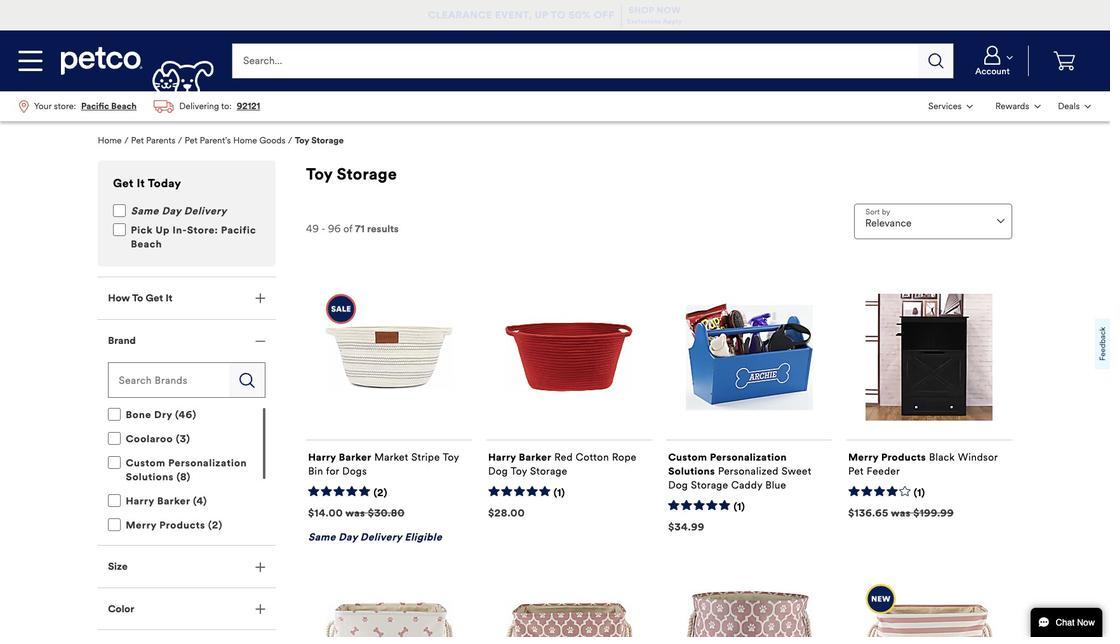 Task type: locate. For each thing, give the bounding box(es) containing it.
products
[[881, 451, 926, 463], [159, 520, 205, 532]]

harry barker
[[308, 451, 371, 463], [488, 451, 552, 463]]

1 vertical spatial same
[[308, 531, 336, 543]]

blue
[[765, 479, 786, 491]]

$14.00
[[308, 507, 343, 519]]

merry
[[848, 451, 879, 463], [126, 520, 157, 532]]

black
[[929, 451, 955, 463]]

barker for dogs
[[339, 451, 371, 463]]

0 horizontal spatial pet
[[131, 135, 144, 146]]

goods
[[259, 135, 286, 146]]

personalization for custom personalization solutions (8)
[[168, 457, 247, 469]]

harry barker left red
[[488, 451, 552, 463]]

pick
[[131, 224, 153, 236]]

2 was from the left
[[891, 507, 911, 519]]

pet left the parents
[[131, 135, 144, 146]]

1 horizontal spatial /
[[178, 135, 182, 146]]

0 horizontal spatial same
[[131, 205, 159, 217]]

carat down icon 13 image
[[1007, 56, 1013, 60], [967, 105, 973, 108], [1034, 105, 1041, 108], [1085, 105, 1091, 108]]

solutions up "harry barker (4)"
[[126, 471, 174, 483]]

barker left red
[[519, 451, 552, 463]]

1 vertical spatial products
[[159, 520, 205, 532]]

0 vertical spatial day
[[162, 205, 181, 217]]

personalization up (8)
[[168, 457, 247, 469]]

/ right the parents
[[178, 135, 182, 146]]

barker up dogs
[[339, 451, 371, 463]]

(1) down red cotton rope dog toy storage
[[554, 487, 565, 499]]

carat down icon 13 image inside dropdown button
[[1034, 105, 1041, 108]]

(1) up $199.99
[[914, 487, 925, 499]]

0 vertical spatial products
[[881, 451, 926, 463]]

personalization inside custom personalization solutions (8)
[[168, 457, 247, 469]]

down arrow icon 1 image
[[997, 219, 1005, 224]]

merry products (2)
[[126, 520, 222, 532]]

day up pick up in-store:
[[162, 205, 181, 217]]

solutions inside custom personalization solutions
[[668, 465, 715, 477]]

/ right goods
[[288, 135, 292, 146]]

carat down icon 13 button down search icon
[[921, 93, 981, 120]]

shop now exclusions apply
[[627, 5, 682, 26]]

toy storage down the toy storage link
[[306, 165, 397, 184]]

same down $14.00
[[308, 531, 336, 543]]

harry for dog
[[488, 451, 516, 463]]

2 harry barker from the left
[[488, 451, 552, 463]]

toy inside market stripe toy bin for dogs
[[443, 451, 459, 463]]

$199.99
[[913, 507, 954, 519]]

for
[[326, 465, 339, 477]]

0 vertical spatial plus icon 2 image
[[255, 294, 265, 304]]

1 review element down caddy
[[734, 501, 745, 514]]

bin
[[308, 465, 323, 477]]

pet
[[131, 135, 144, 146], [185, 135, 197, 146], [848, 465, 864, 477]]

solutions up "$34.99"
[[668, 465, 715, 477]]

pet inside the black windsor pet feeder
[[848, 465, 864, 477]]

2 horizontal spatial pet
[[848, 465, 864, 477]]

bone
[[126, 409, 151, 421]]

0 horizontal spatial home
[[98, 135, 122, 146]]

1 vertical spatial plus icon 2 button
[[98, 546, 276, 588]]

plus icon 2 image
[[255, 294, 265, 304], [255, 562, 265, 573], [255, 605, 265, 615]]

eligible
[[405, 531, 442, 543]]

1 review element for red
[[554, 487, 565, 500]]

storage down red
[[530, 465, 568, 477]]

toy right stripe
[[443, 451, 459, 463]]

2 horizontal spatial (1)
[[914, 487, 925, 499]]

personalization up 'personalized'
[[710, 451, 787, 463]]

custom up personalized sweet dog storage caddy blue
[[668, 451, 707, 463]]

stripe
[[411, 451, 440, 463]]

shop
[[629, 5, 654, 16]]

2 horizontal spatial 1 review element
[[914, 487, 925, 500]]

storage up 71
[[337, 165, 397, 184]]

harry up $28.00
[[488, 451, 516, 463]]

pet left parent's
[[185, 135, 197, 146]]

2 vertical spatial plus icon 2 image
[[255, 605, 265, 615]]

1 horizontal spatial dog
[[668, 479, 688, 491]]

up
[[535, 9, 548, 21]]

delivery down $30.80
[[360, 531, 402, 543]]

custom
[[668, 451, 707, 463], [126, 457, 165, 469]]

storage inside personalized sweet dog storage caddy blue
[[691, 479, 728, 491]]

merry products
[[848, 451, 926, 463]]

day down $14.00 was $30.80
[[338, 531, 358, 543]]

now
[[657, 5, 681, 16]]

market
[[374, 451, 408, 463]]

store:
[[187, 224, 218, 236]]

1 horizontal spatial harry barker
[[488, 451, 552, 463]]

home left pet parents link
[[98, 135, 122, 146]]

0 vertical spatial plus icon 2 button
[[98, 278, 276, 319]]

personalized
[[718, 465, 779, 477]]

1 harry barker from the left
[[308, 451, 371, 463]]

was right $14.00
[[346, 507, 365, 519]]

carat down icon 13 button right carat down icon 13 dropdown button
[[1051, 93, 1099, 120]]

home link
[[98, 135, 122, 146]]

pet for black windsor pet feeder
[[848, 465, 864, 477]]

Search Brands text field
[[109, 363, 229, 398]]

dog up $28.00
[[488, 465, 508, 477]]

custom inside custom personalization solutions
[[668, 451, 707, 463]]

harry
[[308, 451, 336, 463], [488, 451, 516, 463], [126, 496, 154, 508]]

1 horizontal spatial custom
[[668, 451, 707, 463]]

toy storage right goods
[[295, 135, 344, 146]]

(3)
[[176, 433, 190, 445]]

0 horizontal spatial was
[[346, 507, 365, 519]]

Search search field
[[232, 43, 918, 79]]

was right $136.65
[[891, 507, 911, 519]]

2 reviews element
[[374, 487, 388, 500]]

(1) for personalized
[[734, 501, 745, 513]]

1 vertical spatial (2)
[[208, 520, 222, 532]]

0 horizontal spatial merry
[[126, 520, 157, 532]]

1 list from the left
[[10, 91, 269, 121]]

(2)
[[374, 487, 388, 499], [208, 520, 222, 532]]

red cotton rope dog toy storage
[[488, 451, 637, 477]]

1 review element
[[554, 487, 565, 500], [914, 487, 925, 500], [734, 501, 745, 514]]

2 plus icon 2 image from the top
[[255, 562, 265, 573]]

1 horizontal spatial (1)
[[734, 501, 745, 513]]

to
[[551, 9, 566, 21]]

1 horizontal spatial list
[[920, 91, 1100, 121]]

list
[[10, 91, 269, 121], [920, 91, 1100, 121]]

(2) down custom personalization solutions (8)
[[208, 520, 222, 532]]

products for merry products
[[881, 451, 926, 463]]

0 vertical spatial toy storage
[[295, 135, 344, 146]]

1 horizontal spatial 1 review element
[[734, 501, 745, 514]]

1 vertical spatial day
[[338, 531, 358, 543]]

0 horizontal spatial harry barker
[[308, 451, 371, 463]]

it
[[137, 177, 145, 191]]

dog inside personalized sweet dog storage caddy blue
[[668, 479, 688, 491]]

1 horizontal spatial personalization
[[710, 451, 787, 463]]

0 horizontal spatial (1)
[[554, 487, 565, 499]]

custom for custom personalization solutions (8)
[[126, 457, 165, 469]]

0 horizontal spatial barker
[[157, 496, 190, 508]]

2 horizontal spatial /
[[288, 135, 292, 146]]

harry up 'merry products (2)'
[[126, 496, 154, 508]]

today
[[148, 177, 181, 191]]

1 horizontal spatial solutions
[[668, 465, 715, 477]]

0 vertical spatial (2)
[[374, 487, 388, 499]]

2 horizontal spatial barker
[[519, 451, 552, 463]]

(2) up $30.80
[[374, 487, 388, 499]]

barker
[[339, 451, 371, 463], [519, 451, 552, 463], [157, 496, 190, 508]]

1 vertical spatial dog
[[668, 479, 688, 491]]

0 horizontal spatial dog
[[488, 465, 508, 477]]

exclusions
[[627, 17, 661, 26]]

dog inside red cotton rope dog toy storage
[[488, 465, 508, 477]]

0 horizontal spatial list
[[10, 91, 269, 121]]

harry up bin at the bottom of page
[[308, 451, 336, 463]]

products down "harry barker (4)"
[[159, 520, 205, 532]]

3 / from the left
[[288, 135, 292, 146]]

1 horizontal spatial products
[[881, 451, 926, 463]]

1 horizontal spatial delivery
[[360, 531, 402, 543]]

1 horizontal spatial was
[[891, 507, 911, 519]]

cotton
[[576, 451, 609, 463]]

0 horizontal spatial day
[[162, 205, 181, 217]]

0 horizontal spatial personalization
[[168, 457, 247, 469]]

home
[[98, 135, 122, 146], [233, 135, 257, 146]]

harry barker up for
[[308, 451, 371, 463]]

$34.99
[[668, 521, 705, 533]]

0 horizontal spatial 1 review element
[[554, 487, 565, 500]]

1 home from the left
[[98, 135, 122, 146]]

0 horizontal spatial custom
[[126, 457, 165, 469]]

toy right goods
[[295, 135, 309, 146]]

brand button
[[98, 320, 276, 362]]

2 plus icon 2 button from the top
[[98, 546, 276, 588]]

1 was from the left
[[346, 507, 365, 519]]

1 review element up $199.99
[[914, 487, 925, 500]]

$136.65
[[848, 507, 889, 519]]

windsor
[[958, 451, 998, 463]]

0 horizontal spatial /
[[124, 135, 129, 146]]

0 vertical spatial dog
[[488, 465, 508, 477]]

products for merry products (2)
[[159, 520, 205, 532]]

0 vertical spatial delivery
[[184, 205, 227, 217]]

shop now link
[[629, 5, 681, 16]]

$30.80
[[368, 507, 405, 519]]

1 horizontal spatial merry
[[848, 451, 879, 463]]

1 vertical spatial plus icon 2 image
[[255, 562, 265, 573]]

custom inside custom personalization solutions (8)
[[126, 457, 165, 469]]

(1) down caddy
[[734, 501, 745, 513]]

custom down "coolaroo"
[[126, 457, 165, 469]]

1 vertical spatial merry
[[126, 520, 157, 532]]

0 horizontal spatial solutions
[[126, 471, 174, 483]]

merry up feeder
[[848, 451, 879, 463]]

1 review element down red cotton rope dog toy storage
[[554, 487, 565, 500]]

dog up "$34.99"
[[668, 479, 688, 491]]

0 vertical spatial same
[[131, 205, 159, 217]]

bone dry (46)
[[126, 409, 196, 421]]

0 horizontal spatial (2)
[[208, 520, 222, 532]]

was for $14.00
[[346, 507, 365, 519]]

pet parents link
[[131, 135, 175, 146]]

1 horizontal spatial barker
[[339, 451, 371, 463]]

storage down custom personalization solutions
[[691, 479, 728, 491]]

beach
[[131, 238, 162, 250]]

2 horizontal spatial harry
[[488, 451, 516, 463]]

1 horizontal spatial home
[[233, 135, 257, 146]]

(4)
[[193, 496, 207, 508]]

barker up 'merry products (2)'
[[157, 496, 190, 508]]

/
[[124, 135, 129, 146], [178, 135, 182, 146], [288, 135, 292, 146]]

same up pick
[[131, 205, 159, 217]]

was
[[346, 507, 365, 519], [891, 507, 911, 519]]

2 vertical spatial plus icon 2 button
[[98, 589, 276, 630]]

same
[[131, 205, 159, 217], [308, 531, 336, 543]]

carat down icon 13 button
[[983, 93, 1048, 120]]

apply
[[663, 17, 682, 26]]

1 horizontal spatial day
[[338, 531, 358, 543]]

-
[[321, 223, 325, 235]]

0 horizontal spatial delivery
[[184, 205, 227, 217]]

carat down icon 13 button
[[962, 46, 1023, 76], [921, 93, 981, 120], [1051, 93, 1099, 120]]

1 review element for personalized
[[734, 501, 745, 514]]

storage
[[311, 135, 344, 146], [337, 165, 397, 184], [530, 465, 568, 477], [691, 479, 728, 491]]

personalization inside custom personalization solutions
[[710, 451, 787, 463]]

toy down the toy storage link
[[306, 165, 333, 184]]

solutions inside custom personalization solutions (8)
[[126, 471, 174, 483]]

event,
[[495, 9, 532, 21]]

harry barker for for
[[308, 451, 371, 463]]

custom personalization solutions
[[668, 451, 787, 477]]

pet left feeder
[[848, 465, 864, 477]]

same day delivery eligible
[[308, 531, 442, 543]]

delivery
[[184, 205, 227, 217], [360, 531, 402, 543]]

merry down "harry barker (4)"
[[126, 520, 157, 532]]

1 horizontal spatial same
[[308, 531, 336, 543]]

harry barker (4)
[[126, 496, 207, 508]]

solutions
[[668, 465, 715, 477], [126, 471, 174, 483]]

/ right home link
[[124, 135, 129, 146]]

products up feeder
[[881, 451, 926, 463]]

toy storage
[[295, 135, 344, 146], [306, 165, 397, 184]]

toy inside red cotton rope dog toy storage
[[511, 465, 527, 477]]

(1)
[[554, 487, 565, 499], [914, 487, 925, 499], [734, 501, 745, 513]]

0 horizontal spatial products
[[159, 520, 205, 532]]

pet for home / pet parents / pet parent's home goods /
[[131, 135, 144, 146]]

0 vertical spatial merry
[[848, 451, 879, 463]]

delivery up store:
[[184, 205, 227, 217]]

1 horizontal spatial harry
[[308, 451, 336, 463]]

1 vertical spatial delivery
[[360, 531, 402, 543]]

toy up $28.00
[[511, 465, 527, 477]]

same for same day delivery eligible
[[308, 531, 336, 543]]

home left goods
[[233, 135, 257, 146]]

plus icon 2 button
[[98, 278, 276, 319], [98, 546, 276, 588], [98, 589, 276, 630]]

harry for bin
[[308, 451, 336, 463]]

3 plus icon 2 image from the top
[[255, 605, 265, 615]]



Task type: vqa. For each thing, say whether or not it's contained in the screenshot.
5.5 OZ
no



Task type: describe. For each thing, give the bounding box(es) containing it.
pet parent's home goods link
[[185, 135, 286, 146]]

get it today
[[113, 177, 181, 191]]

$28.00
[[488, 507, 525, 519]]

toy storage link
[[295, 135, 344, 146]]

personalization for custom personalization solutions
[[710, 451, 787, 463]]

parent's
[[200, 135, 231, 146]]

$14.00 was $30.80
[[308, 507, 405, 519]]

storage inside red cotton rope dog toy storage
[[530, 465, 568, 477]]

in-
[[173, 224, 187, 236]]

pacific
[[221, 224, 256, 236]]

search image
[[928, 53, 944, 69]]

off
[[594, 9, 614, 21]]

storage right goods
[[311, 135, 344, 146]]

2 list from the left
[[920, 91, 1100, 121]]

(8)
[[177, 471, 191, 483]]

coolaroo (3)
[[126, 433, 190, 445]]

1 plus icon 2 image from the top
[[255, 294, 265, 304]]

(46)
[[175, 409, 196, 421]]

merry for merry products (2)
[[126, 520, 157, 532]]

1 vertical spatial toy storage
[[306, 165, 397, 184]]

(1) for black
[[914, 487, 925, 499]]

coolaroo
[[126, 433, 173, 445]]

parents
[[146, 135, 175, 146]]

of
[[343, 223, 352, 235]]

red
[[554, 451, 573, 463]]

solutions for custom personalization solutions (8)
[[126, 471, 174, 483]]

96
[[328, 223, 341, 235]]

caddy
[[731, 479, 763, 491]]

day for same day delivery eligible
[[338, 531, 358, 543]]

2 / from the left
[[178, 135, 182, 146]]

feeder
[[867, 465, 900, 477]]

sweet
[[782, 465, 812, 477]]

dry
[[154, 409, 172, 421]]

pick up in-store:
[[131, 224, 221, 236]]

carat down icon 13 button up carat down icon 13 dropdown button
[[962, 46, 1023, 76]]

results
[[367, 223, 399, 235]]

merry for merry products
[[848, 451, 879, 463]]

day for same day delivery
[[162, 205, 181, 217]]

3 plus icon 2 button from the top
[[98, 589, 276, 630]]

50%
[[568, 9, 591, 21]]

custom for custom personalization solutions
[[668, 451, 707, 463]]

black windsor pet feeder
[[848, 451, 998, 477]]

1 horizontal spatial (2)
[[374, 487, 388, 499]]

rope
[[612, 451, 637, 463]]

1 / from the left
[[124, 135, 129, 146]]

1 review element for black
[[914, 487, 925, 500]]

harry barker for toy
[[488, 451, 552, 463]]

2 home from the left
[[233, 135, 257, 146]]

delivery for same day delivery
[[184, 205, 227, 217]]

same for same day delivery
[[131, 205, 159, 217]]

get
[[113, 177, 134, 191]]

up
[[156, 224, 170, 236]]

0 horizontal spatial harry
[[126, 496, 154, 508]]

clearance event, up to 50% off
[[428, 9, 614, 21]]

solutions for custom personalization solutions
[[668, 465, 715, 477]]

brand
[[108, 334, 136, 347]]

dogs
[[342, 465, 367, 477]]

clearance
[[428, 9, 492, 21]]

personalized sweet dog storage caddy blue
[[668, 465, 812, 491]]

71
[[355, 223, 365, 235]]

49 - 96 of 71 results
[[306, 223, 399, 235]]

49
[[306, 223, 319, 235]]

market stripe toy bin for dogs
[[308, 451, 459, 477]]

pacific beach
[[131, 224, 256, 250]]

search icon 3 image
[[239, 373, 255, 389]]

delivery for same day delivery eligible
[[360, 531, 402, 543]]

(1) for red
[[554, 487, 565, 499]]

1 plus icon 2 button from the top
[[98, 278, 276, 319]]

same day delivery
[[131, 205, 227, 217]]

custom personalization solutions (8)
[[126, 457, 247, 483]]

barker for storage
[[519, 451, 552, 463]]

1 horizontal spatial pet
[[185, 135, 197, 146]]

$136.65 was $199.99
[[848, 507, 954, 519]]

home / pet parents / pet parent's home goods /
[[98, 135, 292, 146]]

was for $136.65
[[891, 507, 911, 519]]



